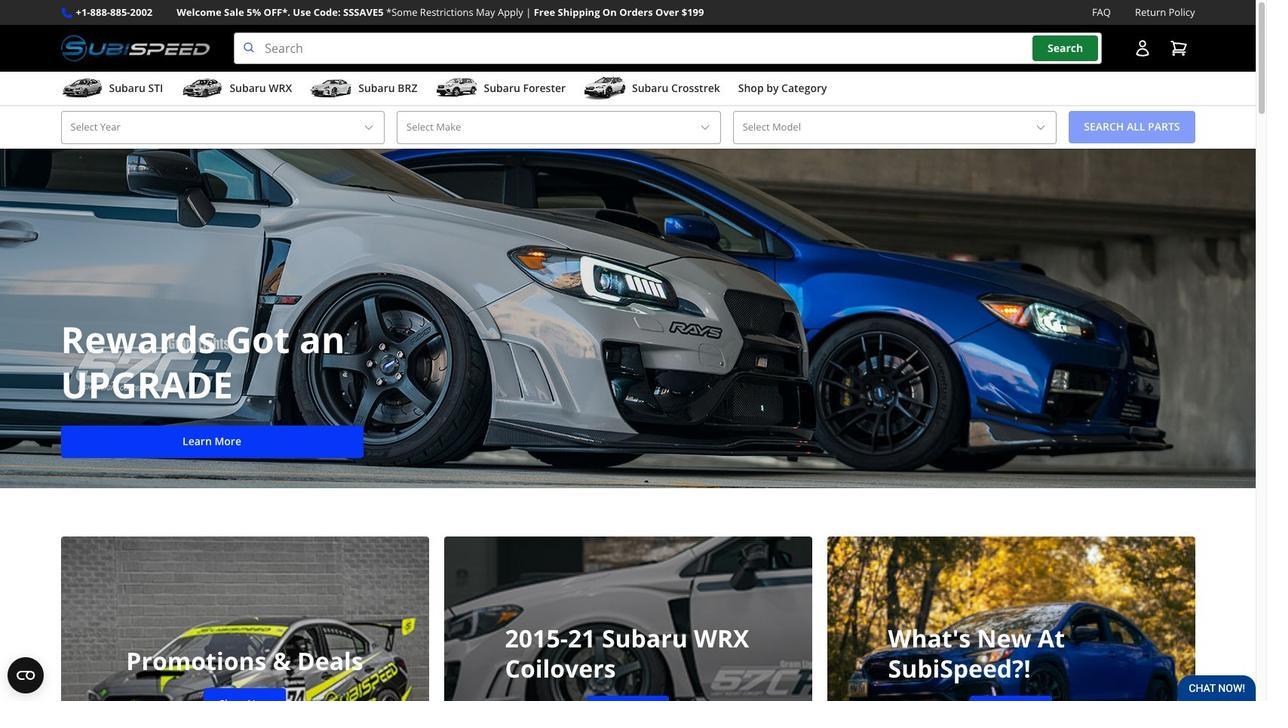 Task type: locate. For each thing, give the bounding box(es) containing it.
select make image
[[699, 121, 711, 133]]

select model image
[[1036, 121, 1048, 133]]

Select Year button
[[61, 111, 385, 144]]

a subaru brz thumbnail image image
[[310, 77, 353, 100]]

a subaru crosstrek thumbnail image image
[[584, 77, 626, 100]]

a subaru forester thumbnail image image
[[436, 77, 478, 100]]

deals image
[[61, 536, 429, 701]]

button image
[[1134, 39, 1152, 57]]

open widget image
[[8, 657, 44, 694]]



Task type: describe. For each thing, give the bounding box(es) containing it.
Select Model button
[[733, 111, 1057, 144]]

Select Make button
[[397, 111, 721, 144]]

select year image
[[363, 121, 375, 133]]

rewards program image
[[0, 148, 1256, 488]]

coilovers image
[[444, 536, 812, 701]]

a subaru wrx thumbnail image image
[[181, 77, 224, 100]]

subispeed logo image
[[61, 33, 210, 64]]

earn rewards image
[[827, 536, 1196, 701]]

a subaru sti thumbnail image image
[[61, 77, 103, 100]]

search input field
[[234, 33, 1102, 64]]



Task type: vqa. For each thing, say whether or not it's contained in the screenshot.
heading
no



